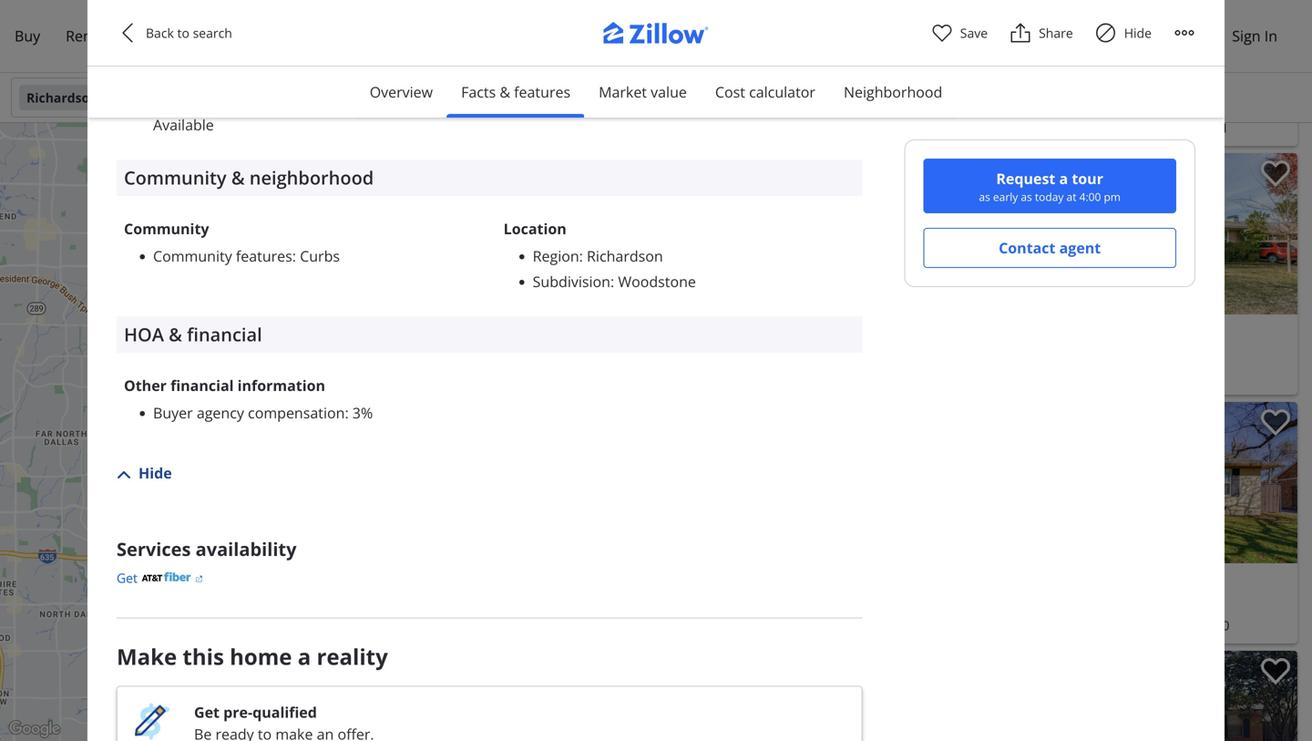 Task type: locate. For each thing, give the bounding box(es) containing it.
1 vertical spatial water
[[387, 93, 428, 112]]

0 vertical spatial information
[[199, 20, 279, 39]]

water
[[153, 45, 194, 65], [387, 93, 428, 112]]

0 vertical spatial a
[[1060, 169, 1069, 188]]

features
[[514, 82, 571, 102], [236, 246, 292, 266]]

1 horizontal spatial 75080
[[1194, 617, 1230, 634]]

4
[[651, 346, 658, 363]]

0 vertical spatial richardson
[[26, 89, 98, 106]]

home loans link
[[159, 15, 270, 57]]

0 vertical spatial &
[[500, 82, 511, 102]]

530k link
[[331, 345, 367, 361]]

get pre-qualified
[[194, 702, 317, 722]]

sewer
[[153, 20, 195, 39], [153, 93, 195, 112]]

dr, inside 1911 marquette dr, richardson, tx 75081 link
[[1080, 119, 1098, 136]]

available, up available
[[199, 93, 263, 112]]

community for &
[[124, 165, 227, 190]]

75080
[[887, 119, 924, 136], [1194, 617, 1230, 634]]

0 vertical spatial 75080
[[887, 119, 924, 136]]

data
[[394, 730, 412, 741]]

features inside community community features : curbs
[[236, 246, 292, 266]]

& right facts
[[500, 82, 511, 102]]

530k
[[337, 346, 361, 360]]

: up subdivision
[[579, 246, 583, 266]]

& for neighborhood
[[231, 165, 245, 190]]

overview button
[[355, 67, 448, 118]]

1 horizontal spatial hide
[[1125, 24, 1152, 41]]

1 vertical spatial a
[[298, 642, 311, 671]]

cost calculator
[[715, 82, 816, 102]]

dr, right nottingham
[[1081, 617, 1099, 634]]

pkwy
[[726, 119, 756, 136]]

location region : richardson subdivision : woodstone
[[504, 219, 696, 291]]

0 horizontal spatial hide
[[139, 463, 172, 483]]

811 oakway ct, richardson, tx 75081 image
[[644, 651, 967, 741]]

map
[[374, 730, 392, 741]]

1 vertical spatial sewer
[[153, 93, 195, 112]]

: left 3%
[[345, 403, 349, 422]]

loans
[[217, 26, 257, 46]]

back to search link
[[117, 22, 253, 44]]

house
[[805, 346, 844, 363]]

1,859 sqft
[[736, 346, 795, 363]]

home
[[230, 642, 292, 671]]

1 vertical spatial &
[[231, 165, 245, 190]]

chevron left image inside property images, use arrow keys to navigate, image 1 of 15 'group'
[[984, 223, 1005, 245]]

705 dover dr, richardson, tx 75080 image
[[975, 651, 1298, 741]]

save this home image for 1st save this home button from the bottom
[[1262, 658, 1291, 685]]

1 vertical spatial financial
[[171, 375, 234, 395]]

550k
[[498, 317, 522, 330], [305, 388, 329, 402]]

hide image
[[1095, 22, 1117, 44]]

0 horizontal spatial &
[[169, 322, 182, 347]]

chevron left image
[[215, 336, 237, 358]]

1 horizontal spatial richardson
[[587, 246, 663, 266]]

meters,
[[331, 93, 383, 112]]

for
[[847, 346, 864, 363]]

chevron left image down early
[[984, 223, 1005, 245]]

2 vertical spatial information
[[238, 375, 325, 395]]

1 horizontal spatial &
[[231, 165, 245, 190]]

request
[[997, 169, 1056, 188]]

main navigation
[[0, 0, 1313, 73]]

1105 elk grove dr, richardson, tx 75081 link
[[651, 614, 960, 636]]

1 vertical spatial 75081
[[855, 617, 891, 634]]

1 horizontal spatial chevron left image
[[984, 223, 1005, 245]]

& right hoa
[[169, 322, 182, 347]]

& inside facts & features "button"
[[500, 82, 511, 102]]

1105
[[651, 617, 680, 634]]

google image
[[5, 717, 65, 741]]

1 as from the left
[[979, 189, 991, 204]]

dr, right grove on the right bottom of page
[[743, 617, 761, 634]]

property images, use arrow keys to navigate, image 1 of 35 group
[[644, 153, 967, 319], [0, 267, 727, 431]]

map region
[[0, 116, 811, 741]]

hide right chevron up image
[[139, 463, 172, 483]]

available, right gas in the top of the page
[[382, 71, 447, 91]]

0 vertical spatial water
[[153, 45, 194, 65]]

financial up other financial information buyer agency compensation : 3%
[[187, 322, 262, 347]]

1 horizontal spatial as
[[1021, 189, 1033, 204]]

0 vertical spatial save this home image
[[1262, 160, 1291, 187]]

: left public at left top
[[278, 45, 282, 65]]

ba
[[707, 346, 722, 363]]

as down "request"
[[1021, 189, 1033, 204]]

0 horizontal spatial 550k
[[305, 388, 329, 402]]

features left curbs
[[236, 246, 292, 266]]

chevron right image inside property images, use arrow keys to navigate, image 1 of 35 group
[[435, 336, 457, 358]]

chevron right image
[[936, 223, 958, 245], [435, 336, 457, 358], [1267, 472, 1289, 494]]

1 horizontal spatial features
[[514, 82, 571, 102]]

2 vertical spatial save this home button
[[1247, 651, 1298, 702]]

- house for sale
[[798, 346, 891, 363]]

features inside "button"
[[514, 82, 571, 102]]

request a tour as early as today at 4:00 pm
[[979, 169, 1121, 204]]

1911
[[982, 119, 1011, 136]]

3%
[[353, 403, 373, 422]]

509k 550k 530k
[[289, 346, 361, 402]]

2 save this home image from the top
[[1262, 658, 1291, 685]]

1 vertical spatial richardson
[[587, 246, 663, 266]]

a up at
[[1060, 169, 1069, 188]]

close image
[[585, 150, 598, 162]]

information inside other financial information buyer agency compensation : 3%
[[238, 375, 325, 395]]

chevron right image inside property images, use arrow keys to navigate, image 1 of 22 group
[[1267, 721, 1289, 741]]

dr, inside 1105 elk grove dr, richardson, tx 75081 link
[[743, 617, 761, 634]]

community
[[124, 165, 227, 190], [124, 219, 209, 238], [153, 246, 232, 266]]

& up community community features : curbs
[[231, 165, 245, 190]]

water right meters,
[[387, 93, 428, 112]]

0 vertical spatial financial
[[187, 322, 262, 347]]

hide right hide image
[[1125, 24, 1152, 41]]

pencil and dollar image
[[132, 701, 172, 741]]

a right home
[[298, 642, 311, 671]]

724 nottingham dr, richardson, tx 75080 image
[[975, 402, 1298, 563]]

property images, use arrow keys to navigate, image 1 of 15 group
[[975, 153, 1298, 319]]

nottingham
[[1007, 617, 1078, 634]]

property images, use arrow keys to navigate, image 1 of 25 group
[[975, 402, 1298, 567]]

1 vertical spatial chevron right image
[[1267, 721, 1289, 741]]

cost calculator button
[[701, 67, 830, 118]]

2 vertical spatial community
[[153, 246, 232, 266]]

©2024
[[414, 730, 442, 741]]

-
[[798, 346, 802, 363]]

other financial information buyer agency compensation : 3%
[[124, 375, 373, 422]]

0 horizontal spatial features
[[236, 246, 292, 266]]

0 horizontal spatial as
[[979, 189, 991, 204]]

richardson down rent link
[[26, 89, 98, 106]]

1 horizontal spatial chevron right image
[[936, 223, 958, 245]]

0 vertical spatial chevron right image
[[1267, 223, 1289, 245]]

0 horizontal spatial richardson
[[26, 89, 98, 106]]

1 vertical spatial features
[[236, 246, 292, 266]]

help
[[1174, 26, 1205, 46]]

509k link
[[283, 371, 319, 388]]

2 horizontal spatial &
[[500, 82, 511, 102]]

as left early
[[979, 189, 991, 204]]

#106,
[[760, 119, 793, 136]]

dr, for 1911
[[1080, 119, 1098, 136]]

contact
[[999, 238, 1056, 258]]

property images, use arrow keys to navigate, image 1 of 28 group
[[644, 0, 967, 66]]

overview
[[370, 82, 433, 102]]

2 horizontal spatial chevron right image
[[1267, 472, 1289, 494]]

1 vertical spatial 550k
[[305, 388, 329, 402]]

2 vertical spatial &
[[169, 322, 182, 347]]

back
[[146, 24, 174, 41]]

availability
[[196, 536, 297, 561]]

filters element
[[0, 73, 1313, 123]]

woodstone
[[618, 272, 696, 291]]

1 vertical spatial save this home button
[[1247, 402, 1298, 453]]

1 horizontal spatial a
[[1060, 169, 1069, 188]]

1 vertical spatial information
[[198, 45, 278, 65]]

0 horizontal spatial 75081
[[855, 617, 891, 634]]

property images, use arrow keys to navigate, image 1 of 22 group
[[975, 651, 1298, 741]]

2110 j j pearce dr, richardson, tx 75081 image
[[644, 153, 967, 315], [206, 267, 466, 428], [466, 267, 727, 428]]

save this home image
[[1262, 160, 1291, 187], [1262, 658, 1291, 685]]

2 vertical spatial chevron right image
[[1267, 472, 1289, 494]]

724 nottingham dr, richardson, tx 75080 link
[[982, 614, 1291, 636]]

manage rentals link
[[936, 15, 1070, 57]]

0 horizontal spatial 550k link
[[299, 387, 335, 403]]

community for community
[[124, 219, 209, 238]]

4 bds
[[651, 346, 683, 363]]

hide inside hide button
[[139, 463, 172, 483]]

1 vertical spatial community
[[124, 219, 209, 238]]

1 horizontal spatial 550k
[[498, 317, 522, 330]]

shortcuts
[[324, 730, 363, 741]]

1 vertical spatial hide
[[139, 463, 172, 483]]

tx
[[101, 89, 117, 106], [870, 119, 884, 136], [1175, 119, 1189, 136], [837, 617, 852, 634], [1176, 617, 1190, 634]]

financial up agency
[[171, 375, 234, 395]]

custer
[[683, 119, 722, 136]]

sell
[[123, 26, 146, 46]]

rent link
[[53, 15, 110, 57]]

0 horizontal spatial chevron right image
[[435, 336, 457, 358]]

0 vertical spatial community
[[124, 165, 227, 190]]

rentals
[[1007, 26, 1057, 46]]

separate
[[267, 93, 328, 112]]

more image
[[1174, 22, 1196, 44]]

: left curbs
[[292, 246, 296, 266]]

today
[[1035, 189, 1064, 204]]

dr, inside 724 nottingham dr, richardson, tx 75080 link
[[1081, 617, 1099, 634]]

chevron left image left back at the top
[[117, 22, 139, 44]]

a inside request a tour as early as today at 4:00 pm
[[1060, 169, 1069, 188]]

1 chevron right image from the top
[[1267, 223, 1289, 245]]

1 horizontal spatial 75081
[[1193, 119, 1229, 136]]

property images, use arrow keys to navigate, image 1 of 40 group
[[975, 0, 1298, 66]]

315k
[[210, 338, 233, 351]]

water down to
[[153, 45, 194, 65]]

subdivision
[[533, 272, 611, 291]]

2
[[697, 346, 704, 363]]

12
[[989, 162, 1002, 177]]

1 horizontal spatial available,
[[382, 71, 447, 91]]

chevron left image
[[117, 22, 139, 44], [984, 223, 1005, 245]]

: inside community community features : curbs
[[292, 246, 296, 266]]

1,859
[[736, 346, 769, 363]]

1 vertical spatial 550k link
[[299, 387, 335, 403]]

2 chevron right image from the top
[[1267, 721, 1289, 741]]

1 vertical spatial chevron left image
[[984, 223, 1005, 245]]

features right facts
[[514, 82, 571, 102]]

0 vertical spatial hide
[[1125, 24, 1152, 41]]

sign
[[1233, 26, 1261, 46]]

550k link
[[492, 315, 528, 332], [299, 387, 335, 403]]

0 vertical spatial available,
[[382, 71, 447, 91]]

1 vertical spatial chevron right image
[[435, 336, 457, 358]]

0 horizontal spatial chevron left image
[[117, 22, 139, 44]]

chevron right image
[[1267, 223, 1289, 245], [1267, 721, 1289, 741]]

0 vertical spatial sewer
[[153, 20, 195, 39]]

sign in
[[1233, 26, 1278, 46]]

dr, right "marquette"
[[1080, 119, 1098, 136]]

1 save this home image from the top
[[1262, 160, 1291, 187]]

home
[[172, 26, 213, 46]]

richardson up woodstone
[[587, 246, 663, 266]]

richardson
[[26, 89, 98, 106], [587, 246, 663, 266]]

0 horizontal spatial water
[[153, 45, 194, 65]]

1 vertical spatial available,
[[199, 93, 263, 112]]

1 vertical spatial save this home image
[[1262, 658, 1291, 685]]

0 vertical spatial save this home button
[[1247, 153, 1298, 204]]

tour
[[1072, 169, 1104, 188]]

1 horizontal spatial 550k link
[[492, 315, 528, 332]]

rent
[[66, 26, 97, 46]]

0 vertical spatial features
[[514, 82, 571, 102]]

tx inside filters "element"
[[101, 89, 117, 106]]

advertisement region
[[117, 567, 863, 588]]

chevron down image
[[365, 90, 380, 105], [481, 90, 496, 105], [794, 90, 809, 105], [905, 90, 919, 105], [413, 149, 428, 163]]

& for features
[[500, 82, 511, 102]]

zillow
[[1049, 162, 1082, 177]]

get pre-qualified button
[[117, 686, 863, 741]]



Task type: vqa. For each thing, say whether or not it's contained in the screenshot.
the right as
yes



Task type: describe. For each thing, give the bounding box(es) containing it.
1 vertical spatial 75080
[[1194, 617, 1230, 634]]

2 as from the left
[[1021, 189, 1033, 204]]

pm
[[1104, 189, 1121, 204]]

make
[[117, 642, 177, 671]]

map data ©2024 google
[[374, 730, 473, 741]]

0 horizontal spatial available,
[[199, 93, 263, 112]]

save this home image
[[1262, 409, 1291, 436]]

services availability
[[117, 536, 297, 561]]

back to search
[[146, 24, 232, 41]]

save this home image for first save this home button from the top of the page
[[1262, 160, 1291, 187]]

2 sewer from the top
[[153, 93, 195, 112]]

2 save this home button from the top
[[1247, 402, 1298, 453]]

heart image
[[931, 22, 953, 44]]

search
[[193, 24, 232, 41]]

richardson inside location region : richardson subdivision : woodstone
[[587, 246, 663, 266]]

hide for chevron up image
[[139, 463, 172, 483]]

724 nottingham dr, richardson, tx 75080
[[982, 617, 1230, 634]]

0 horizontal spatial a
[[298, 642, 311, 671]]

3 save this home button from the top
[[1247, 651, 1298, 702]]

0 vertical spatial chevron right image
[[936, 223, 958, 245]]

2652
[[651, 119, 680, 136]]

grove
[[704, 617, 739, 634]]

google
[[444, 730, 473, 741]]

richardson, up the tour on the right
[[1102, 119, 1172, 136]]

remove boundary button
[[445, 138, 614, 174]]

2 ba
[[697, 346, 722, 363]]

remove
[[461, 147, 513, 165]]

hide for hide image
[[1125, 24, 1152, 41]]

location
[[504, 219, 567, 238]]

richardson, up property images, use arrow keys to navigate, image 1 of 22 group
[[1103, 617, 1173, 634]]

506 laguna dr, richardson, tx 75080 image
[[975, 153, 1298, 315]]

1 sewer from the top
[[153, 20, 195, 39]]

chevron right image inside property images, use arrow keys to navigate, image 1 of 25 group
[[1267, 472, 1289, 494]]

richardson inside filters "element"
[[26, 89, 98, 106]]

elk
[[683, 617, 700, 634]]

& for financial
[[169, 322, 182, 347]]

neighborhood button
[[829, 67, 957, 118]]

market value button
[[584, 67, 702, 118]]

keyboard
[[284, 730, 322, 741]]

agency
[[197, 403, 244, 422]]

on
[[1032, 162, 1046, 177]]

get
[[194, 702, 220, 722]]

curbs
[[300, 246, 340, 266]]

manage rentals
[[949, 26, 1057, 46]]

2652 custer pkwy #106, richardson, tx 75080 link
[[651, 117, 960, 139]]

market
[[599, 82, 647, 102]]

features for &
[[514, 82, 571, 102]]

1 save this home button from the top
[[1247, 153, 1298, 204]]

features for community
[[236, 246, 292, 266]]

chevron right image inside property images, use arrow keys to navigate, image 1 of 15 'group'
[[1267, 223, 1289, 245]]

hoa
[[124, 322, 164, 347]]

: inside other financial information buyer agency compensation : 3%
[[345, 403, 349, 422]]

region
[[533, 246, 579, 266]]

: inside sewer information water information : public natural gas available, sewer available, separate meters, water available
[[278, 45, 282, 65]]

facts
[[461, 82, 496, 102]]

early
[[994, 189, 1019, 204]]

550k inside 509k 550k 530k
[[305, 388, 329, 402]]

in
[[1265, 26, 1278, 46]]

manage
[[949, 26, 1003, 46]]

market value
[[599, 82, 687, 102]]

make this home a reality
[[117, 642, 388, 671]]

contact agent button
[[924, 228, 1177, 268]]

cost
[[715, 82, 746, 102]]

buy
[[15, 26, 40, 46]]

315k link
[[204, 336, 240, 353]]

services
[[117, 536, 191, 561]]

1911 marquette dr, richardson, tx 75081 link
[[982, 117, 1291, 139]]

sqft
[[772, 346, 795, 363]]

1911 marquette dr, richardson, tx 75081
[[982, 119, 1229, 136]]

facts & features button
[[447, 67, 585, 118]]

richardson, up 811 oakway ct, richardson, tx 75081 image
[[764, 617, 834, 634]]

1 horizontal spatial water
[[387, 93, 428, 112]]

hide button
[[117, 462, 172, 484]]

advertise
[[1083, 26, 1146, 46]]

financial inside other financial information buyer agency compensation : 3%
[[171, 375, 234, 395]]

remove boundary
[[461, 147, 578, 165]]

sign in link
[[1220, 15, 1291, 57]]

chevron down image
[[652, 90, 667, 105]]

agent
[[1060, 238, 1101, 258]]

marquette
[[1014, 119, 1077, 136]]

neighborhood
[[250, 165, 374, 190]]

this
[[183, 642, 224, 671]]

value
[[651, 82, 687, 102]]

community & neighborhood
[[124, 165, 374, 190]]

hide link
[[117, 462, 172, 484]]

buyer
[[153, 403, 193, 422]]

days
[[1004, 162, 1030, 177]]

contact agent
[[999, 238, 1101, 258]]

richardson, right #106,
[[796, 119, 866, 136]]

0 vertical spatial 75081
[[1193, 119, 1229, 136]]

0 vertical spatial 550k link
[[492, 315, 528, 332]]

available
[[153, 115, 214, 134]]

0 vertical spatial chevron left image
[[117, 22, 139, 44]]

chevron up image
[[117, 467, 131, 482]]

skip link list tab list
[[355, 67, 957, 119]]

sell link
[[110, 15, 159, 57]]

buy link
[[2, 15, 53, 57]]

sale
[[867, 346, 891, 363]]

at
[[1067, 189, 1077, 204]]

dr, for 724
[[1081, 617, 1099, 634]]

boundary
[[516, 147, 578, 165]]

qualified
[[253, 702, 317, 722]]

0 vertical spatial 550k
[[498, 317, 522, 330]]

other
[[124, 375, 167, 395]]

sewer information water information : public natural gas available, sewer available, separate meters, water available
[[153, 20, 447, 134]]

share image
[[1010, 22, 1032, 44]]

to
[[177, 24, 190, 41]]

property images, use arrow keys to navigate, image 1 of 35 group inside the 'map' region
[[0, 267, 727, 431]]

2652 custer pkwy #106, richardson, tx 75080
[[651, 119, 924, 136]]

community community features : curbs
[[124, 219, 340, 266]]

property images, use arrow keys to navigate, image 1 of 29 group
[[644, 651, 967, 741]]

reality
[[317, 642, 388, 671]]

gas
[[353, 71, 379, 91]]

: left woodstone
[[611, 272, 615, 291]]

keyboard shortcuts button
[[284, 729, 363, 741]]

zillow logo image
[[583, 22, 729, 54]]

0 horizontal spatial 75080
[[887, 119, 924, 136]]



